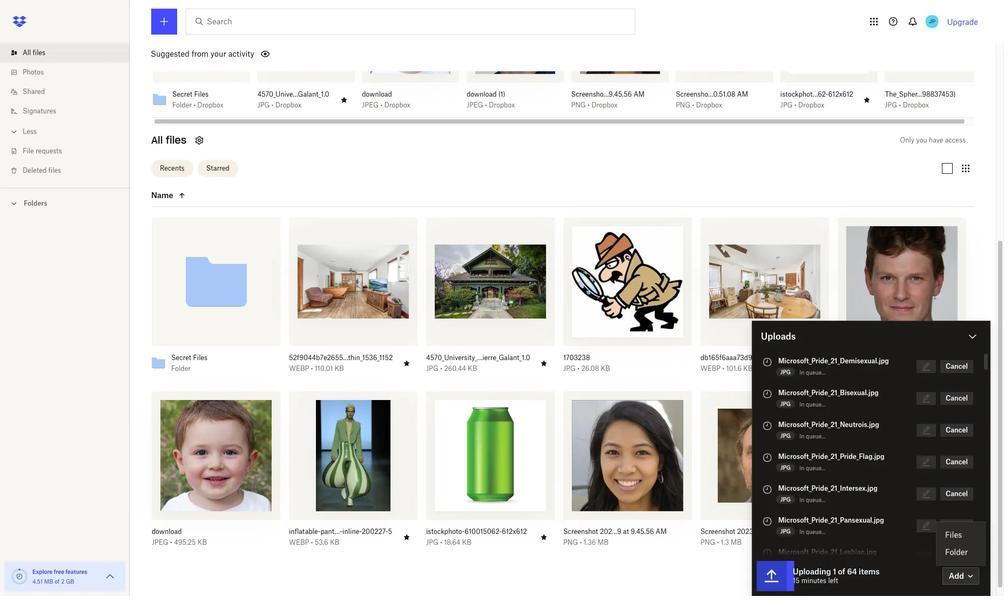 Task type: describe. For each thing, give the bounding box(es) containing it.
gb
[[66, 579, 74, 585]]

upgrade
[[948, 17, 979, 26]]

uploads
[[761, 331, 796, 342]]

queue... for microsoft_pride_21_demisexual.jpg
[[806, 370, 826, 376]]

cancel button for microsoft_pride_21_intersex.jpg
[[941, 488, 974, 501]]

screenshot 202…9 at 9.45.56 am button
[[564, 528, 668, 536]]

uploads alert
[[752, 321, 991, 597]]

2023…
[[737, 528, 759, 536]]

download jpeg • dropbox
[[362, 90, 410, 109]]

file requests link
[[9, 142, 130, 161]]

jpg • dropbox button for the_spher…98837453)
[[885, 101, 959, 109]]

jpg down microsoft_pride_21_neutrois.jpg
[[781, 433, 791, 439]]

cancel inside "microsoft_pride_21_lesbian.jpg cancel"
[[946, 554, 968, 562]]

jpg inside the_spher…98837453) jpg • dropbox
[[885, 101, 898, 109]]

explore free features 4.51 mb of 2 gb
[[32, 569, 87, 585]]

kb inside download jpeg • 495.25 kb
[[198, 538, 207, 547]]

1703238 jpg • 26.08 kb
[[564, 354, 610, 373]]

• inside download jpeg • 495.25 kb
[[170, 538, 172, 547]]

screensho…9.45.56 am png • dropbox
[[571, 90, 645, 109]]

mb for png • 1.36 mb
[[598, 538, 609, 547]]

file, 52f9044b7e2655d26eb85c0b2abdc392-uncropped_scaled_within_1536_1152.webp row
[[285, 218, 418, 381]]

microsoft_pride_21_lesbian.jpg
[[779, 548, 877, 557]]

folder for secret files folder
[[171, 364, 191, 373]]

am inside screensho…9.45.56 am png • dropbox
[[634, 90, 645, 98]]

cancel for microsoft_pride_21_pansexual.jpg
[[946, 522, 968, 530]]

microsoft_pride_21_pride_flag.jpg
[[779, 453, 885, 461]]

only
[[900, 136, 915, 144]]

screensho…0.51.08
[[676, 90, 736, 98]]

db165f6aaa73d9…ithin_1536_1152 webp • 101.6 kb
[[701, 354, 804, 373]]

list containing all files
[[0, 37, 130, 188]]

jpg down microsoft_pride_21_bisexual.jpg on the right bottom of the page
[[781, 401, 791, 407]]

file, download (1).jpeg row
[[834, 218, 967, 381]]

download for download jpeg • 495.25 kb
[[152, 528, 182, 536]]

queue... for microsoft_pride_21_neutrois.jpg
[[806, 433, 826, 440]]

jpg inside istockphot…62-612x612 jpg • dropbox
[[781, 101, 793, 109]]

your
[[211, 49, 226, 58]]

shared
[[23, 88, 45, 96]]

photos link
[[9, 63, 130, 82]]

microsoft_pride_21_neutrois.jpg
[[779, 421, 880, 429]]

folder, secret files row
[[148, 218, 280, 381]]

explore
[[32, 569, 53, 575]]

upload pending image for microsoft_pride_21_demisexual.jpg
[[761, 356, 774, 369]]

webp for webp • 101.6 kb
[[701, 364, 721, 373]]

queue... for microsoft_pride_21_intersex.jpg
[[806, 497, 826, 504]]

free
[[54, 569, 64, 575]]

26.08
[[581, 364, 599, 373]]

have
[[929, 136, 944, 144]]

dropbox inside secret files folder • dropbox
[[197, 101, 223, 109]]

screensho…0.51.08 am png • dropbox
[[676, 90, 748, 109]]

only you have access
[[900, 136, 966, 144]]

deleted files
[[23, 166, 61, 175]]

screenshot 202…9 at 9.45.56 am png • 1.36 mb
[[564, 528, 667, 547]]

folder for secret files folder • dropbox
[[172, 101, 192, 109]]

file, screenshot 2023-11-13 at 10.51.08 am.png row
[[696, 391, 829, 555]]

4570_university_…ierre_galant_1.0 button
[[426, 354, 531, 362]]

features
[[66, 569, 87, 575]]

screensho…0.51.08 am button
[[676, 90, 750, 99]]

dropbox inside 4570_unive…galant_1.0 jpg • dropbox
[[275, 101, 302, 109]]

inline-
[[343, 528, 362, 536]]

uploading file status
[[757, 561, 787, 593]]

secret files folder
[[171, 354, 208, 373]]

4570_university_…ierre_galant_1.0
[[426, 354, 530, 362]]

cancel for microsoft_pride_21_intersex.jpg
[[946, 490, 968, 498]]

access
[[945, 136, 966, 144]]

• inside 1703238 jpg • 26.08 kb
[[578, 364, 580, 373]]

secret files button for secret files folder
[[171, 354, 261, 362]]

all inside list item
[[23, 49, 31, 57]]

cancel for microsoft_pride_21_pride_flag.jpg
[[946, 458, 968, 466]]

• inside istockphoto-610015062-612x612 jpg • 18.64 kb
[[440, 538, 442, 547]]

less
[[23, 128, 37, 136]]

file, 1703238.jpg row
[[559, 218, 692, 381]]

folders button
[[0, 195, 130, 211]]

2 vertical spatial folder
[[946, 548, 968, 557]]

file, screenshot 2023-10-19 at 9.45.56 am.png row
[[559, 391, 692, 555]]

the_spher…98837453)
[[885, 90, 956, 98]]

files for deleted files link
[[48, 166, 61, 175]]

dropbox inside istockphot…62-612x612 jpg • dropbox
[[799, 101, 825, 109]]

• inside istockphot…62-612x612 jpg • dropbox
[[795, 101, 797, 109]]

• inside secret files folder • dropbox
[[194, 101, 196, 109]]

file
[[23, 147, 34, 155]]

starred button
[[198, 160, 238, 177]]

png • dropbox button for screensho…9.45.56
[[571, 101, 645, 109]]

screenshot 2023… at 10.51.08 am png • 1.3 mb
[[701, 528, 806, 547]]

png inside screenshot 2023… at 10.51.08 am png • 1.3 mb
[[701, 538, 715, 547]]

1
[[833, 567, 836, 577]]

mb for png • 1.3 mb
[[731, 538, 742, 547]]

cancel button for microsoft_pride_21_neutrois.jpg
[[941, 424, 974, 437]]

file, db165f6aaa73d95c9004256537e7037b-uncropped_scaled_within_1536_1152.webp row
[[696, 218, 829, 381]]

microsoft_pride_21_bisexual.jpg
[[779, 389, 879, 397]]

screenshot for 1.3
[[701, 528, 736, 536]]

jpg inside 4570_unive…galant_1.0 jpg • dropbox
[[258, 101, 270, 109]]

file, 4570_university_ave____pierre_galant_1.0.jpg row
[[422, 218, 555, 381]]

upload pending image for microsoft_pride_21_pride_flag.jpg
[[761, 452, 774, 465]]

495.25
[[174, 538, 196, 547]]

1.3
[[721, 538, 729, 547]]

files for all files link
[[33, 49, 45, 57]]

istockphot…62-612x612 button
[[781, 90, 854, 99]]

200227-
[[362, 528, 388, 536]]

all files link
[[9, 43, 130, 63]]

upgrade link
[[948, 17, 979, 26]]

dropbox inside screensho…9.45.56 am png • dropbox
[[592, 101, 618, 109]]

cancel button for microsoft_pride_21_demisexual.jpg
[[941, 360, 974, 373]]

secret files folder • dropbox
[[172, 90, 223, 109]]

jpeg inside download (1) jpeg • 495.74 kb
[[838, 364, 855, 373]]

kb inside 4570_university_…ierre_galant_1.0 jpg • 260.44 kb
[[468, 364, 477, 373]]

starred
[[206, 164, 230, 172]]

kb inside istockphoto-610015062-612x612 jpg • 18.64 kb
[[462, 538, 472, 547]]

files for secret files folder
[[193, 354, 208, 362]]

4570_unive…galant_1.0 button
[[258, 90, 331, 99]]

folders
[[24, 199, 47, 207]]

jpg up "10.51.08" on the bottom of the page
[[781, 497, 791, 503]]

dropbox inside the_spher…98837453) jpg • dropbox
[[903, 101, 929, 109]]

microsoft_pride_21_lesbian.jpg cancel
[[779, 548, 968, 562]]

jpeg • dropbox button for download (1)
[[467, 101, 540, 109]]

the_spher…98837453) jpg • dropbox
[[885, 90, 956, 109]]

in for microsoft_pride_21_bisexual.jpg
[[800, 401, 805, 408]]

52f9044b7e2655…thin_1536_1152 button
[[289, 354, 394, 362]]

download (1) button for download (1) jpeg • dropbox
[[467, 90, 540, 99]]

7 cancel button from the top
[[941, 552, 974, 565]]

1703238
[[564, 354, 590, 362]]

microsoft_pride_21_demisexual.jpg
[[779, 357, 889, 365]]

istockphot…62-612x612 jpg • dropbox
[[781, 90, 854, 109]]

in queue... for microsoft_pride_21_demisexual.jpg
[[800, 370, 826, 376]]

signatures
[[23, 107, 56, 115]]

file, istockphoto-610015062-612x612.jpg row
[[422, 391, 555, 555]]

jpg inside 1703238 jpg • 26.08 kb
[[564, 364, 576, 373]]

dropbox inside 'download (1) jpeg • dropbox'
[[489, 101, 515, 109]]

• inside screenshot 2023… at 10.51.08 am png • 1.3 mb
[[717, 538, 719, 547]]

jpg down microsoft_pride_21_pride_flag.jpg at the bottom right of page
[[781, 465, 791, 471]]

4570_unive…galant_1.0 jpg • dropbox
[[258, 90, 329, 109]]

istockphot…62-
[[781, 90, 829, 98]]

1 vertical spatial all files
[[151, 134, 187, 146]]

52f9044b7e2655…thin_1536_1152 webp • 110.01 kb
[[289, 354, 393, 373]]

queue... for microsoft_pride_21_bisexual.jpg
[[806, 401, 826, 408]]

kb inside download (1) jpeg • 495.74 kb
[[883, 364, 892, 373]]

jpg right 2023…
[[781, 528, 791, 535]]

• inside 4570_university_…ierre_galant_1.0 jpg • 260.44 kb
[[440, 364, 442, 373]]

612x612 inside istockphot…62-612x612 jpg • dropbox
[[829, 90, 854, 98]]

52f9044b7e2655…thin_1536_1152
[[289, 354, 393, 362]]

istockphoto-
[[426, 528, 465, 536]]

1703238 button
[[564, 354, 668, 362]]

495.74
[[860, 364, 881, 373]]

download (1) button for download (1) jpeg • 495.74 kb
[[838, 354, 943, 362]]

• inside 'inflatable-pant…-inline-200227-5 webp • 53.6 kb'
[[311, 538, 313, 547]]

in for microsoft_pride_21_pansexual.jpg
[[800, 529, 805, 535]]

upload pending image for microsoft_pride_21_bisexual.jpg
[[761, 388, 774, 401]]

in for microsoft_pride_21_intersex.jpg
[[800, 497, 805, 504]]

dropbox image
[[9, 11, 30, 32]]

all files list item
[[0, 43, 130, 63]]

• inside screenshot 202…9 at 9.45.56 am png • 1.36 mb
[[580, 538, 582, 547]]

activity
[[228, 49, 254, 58]]

jpeg inside download jpeg • 495.25 kb
[[152, 538, 168, 547]]

15
[[793, 577, 800, 585]]

in queue... for microsoft_pride_21_intersex.jpg
[[800, 497, 826, 504]]

screenshot for 1.36
[[564, 528, 598, 536]]

inflatable-pant…-inline-200227-5 webp • 53.6 kb
[[289, 528, 392, 547]]



Task type: locate. For each thing, give the bounding box(es) containing it.
64
[[847, 567, 857, 577]]

jpg down istockphoto-
[[426, 538, 439, 547]]

kb inside 1703238 jpg • 26.08 kb
[[601, 364, 610, 373]]

kb down pant…-
[[330, 538, 339, 547]]

folder inside secret files folder • dropbox
[[172, 101, 192, 109]]

1 upload pending image from the top
[[761, 388, 774, 401]]

6 dropbox from the left
[[696, 101, 722, 109]]

name button
[[151, 189, 242, 202]]

in queue... down microsoft_pride_21_bisexual.jpg on the right bottom of the page
[[800, 401, 826, 408]]

0 horizontal spatial at
[[623, 528, 629, 536]]

jpg down db165f6aaa73d9…ithin_1536_1152 button
[[781, 369, 791, 376]]

download (1) button inside the file, download (1).jpeg 'row'
[[838, 354, 943, 362]]

1 horizontal spatial jpeg • dropbox button
[[467, 101, 540, 109]]

0 horizontal spatial of
[[55, 579, 60, 585]]

upload pending image
[[761, 388, 774, 401], [761, 452, 774, 465], [761, 484, 774, 497], [761, 515, 774, 528]]

in queue... for microsoft_pride_21_pride_flag.jpg
[[800, 465, 826, 472]]

dropbox inside screensho…0.51.08 am png • dropbox
[[696, 101, 722, 109]]

the_sphere_at_…_(53098837453)
[[838, 528, 941, 536]]

1 jpeg • dropbox button from the left
[[362, 101, 436, 109]]

queue... down microsoft_pride_21_pride_flag.jpg at the bottom right of page
[[806, 465, 826, 472]]

png left '1.3'
[[701, 538, 715, 547]]

jpeg inside 'download (1) jpeg • dropbox'
[[467, 101, 483, 109]]

1 cancel button from the top
[[941, 360, 974, 373]]

cancel button
[[941, 360, 974, 373], [941, 392, 974, 405], [941, 424, 974, 437], [941, 456, 974, 469], [941, 488, 974, 501], [941, 520, 974, 533], [941, 552, 974, 565]]

• inside screensho…0.51.08 am png • dropbox
[[692, 101, 695, 109]]

jpg inside 4570_university_…ierre_galant_1.0 jpg • 260.44 kb
[[426, 364, 439, 373]]

secret inside secret files folder • dropbox
[[172, 90, 192, 98]]

items
[[859, 567, 880, 577]]

4 dropbox from the left
[[489, 101, 515, 109]]

1 vertical spatial 612x612
[[502, 528, 527, 536]]

7 dropbox from the left
[[799, 101, 825, 109]]

all up recents
[[151, 134, 163, 146]]

2 jpeg • dropbox button from the left
[[467, 101, 540, 109]]

0 vertical spatial folder
[[172, 101, 192, 109]]

1 vertical spatial upload pending image
[[761, 420, 774, 433]]

file, download.jpeg row
[[148, 391, 280, 555]]

2 upload pending image from the top
[[761, 452, 774, 465]]

1 in from the top
[[800, 370, 805, 376]]

in queue... for microsoft_pride_21_pansexual.jpg
[[800, 529, 826, 535]]

10.51.08
[[768, 528, 793, 536]]

files up recents
[[166, 134, 187, 146]]

6 cancel from the top
[[946, 522, 968, 530]]

1 vertical spatial folder
[[171, 364, 191, 373]]

2 in from the top
[[800, 401, 805, 408]]

2 vertical spatial upload pending image
[[761, 547, 774, 560]]

file, inflatable-pants-today-inline-200227-5.webp row
[[285, 391, 418, 555]]

0 vertical spatial download button
[[362, 90, 436, 99]]

kb right the 495.74 at bottom right
[[883, 364, 892, 373]]

1 horizontal spatial 612x612
[[829, 90, 854, 98]]

png down the screensho…0.51.08
[[676, 101, 691, 109]]

612x612
[[829, 90, 854, 98], [502, 528, 527, 536]]

all files inside list item
[[23, 49, 45, 57]]

dropbox inside download jpeg • dropbox
[[384, 101, 410, 109]]

download inside download (1) jpeg • 495.74 kb
[[838, 354, 868, 362]]

download jpeg • 495.25 kb
[[152, 528, 207, 547]]

2 queue... from the top
[[806, 401, 826, 408]]

• inside 'download (1) jpeg • dropbox'
[[485, 101, 487, 109]]

612x612 inside istockphoto-610015062-612x612 jpg • 18.64 kb
[[502, 528, 527, 536]]

0 vertical spatial secret
[[172, 90, 192, 98]]

1 in queue... from the top
[[800, 370, 826, 376]]

name
[[151, 191, 173, 200]]

screenshot up the 1.36 on the bottom of the page
[[564, 528, 598, 536]]

jpg down 1703238 at bottom
[[564, 364, 576, 373]]

minutes
[[802, 577, 827, 585]]

610015062-
[[465, 528, 502, 536]]

1 vertical spatial of
[[55, 579, 60, 585]]

1 horizontal spatial jpg • dropbox button
[[781, 101, 854, 109]]

1 vertical spatial files
[[166, 134, 187, 146]]

• inside 4570_unive…galant_1.0 jpg • dropbox
[[272, 101, 274, 109]]

webp inside 52f9044b7e2655…thin_1536_1152 webp • 110.01 kb
[[289, 364, 309, 373]]

2 vertical spatial files
[[48, 166, 61, 175]]

in for microsoft_pride_21_pride_flag.jpg
[[800, 465, 805, 472]]

files inside menu
[[946, 531, 962, 540]]

cancel button for microsoft_pride_21_bisexual.jpg
[[941, 392, 974, 405]]

1 vertical spatial all
[[151, 134, 163, 146]]

• inside download jpeg • dropbox
[[381, 101, 383, 109]]

am right the screensho…0.51.08
[[737, 90, 748, 98]]

queue... for microsoft_pride_21_pride_flag.jpg
[[806, 465, 826, 472]]

0 horizontal spatial download (1) button
[[467, 90, 540, 99]]

0 horizontal spatial mb
[[44, 579, 53, 585]]

png • dropbox button
[[571, 101, 645, 109], [676, 101, 750, 109]]

recents
[[160, 164, 185, 172]]

3 upload pending image from the top
[[761, 484, 774, 497]]

of inside explore free features 4.51 mb of 2 gb
[[55, 579, 60, 585]]

in down microsoft_pride_21_pride_flag.jpg at the bottom right of page
[[800, 465, 805, 472]]

kb
[[335, 364, 344, 373], [468, 364, 477, 373], [601, 364, 610, 373], [744, 364, 753, 373], [883, 364, 892, 373], [198, 538, 207, 547], [330, 538, 339, 547], [462, 538, 472, 547]]

mb right 4.51
[[44, 579, 53, 585]]

in queue... down microsoft_pride_21_intersex.jpg
[[800, 497, 826, 504]]

am right '9.45.56'
[[656, 528, 667, 536]]

of right 1
[[838, 567, 846, 577]]

deleted files link
[[9, 161, 130, 180]]

2 vertical spatial files
[[946, 531, 962, 540]]

queue... down microsoft_pride_21_demisexual.jpg
[[806, 370, 826, 376]]

queue... down microsoft_pride_21_intersex.jpg
[[806, 497, 826, 504]]

1 dropbox from the left
[[197, 101, 223, 109]]

upload pending image for microsoft_pride_21_pansexual.jpg
[[761, 515, 774, 528]]

in queue... down microsoft_pride_21_pride_flag.jpg at the bottom right of page
[[800, 465, 826, 472]]

all files up recents
[[151, 134, 187, 146]]

at inside screenshot 202…9 at 9.45.56 am png • 1.36 mb
[[623, 528, 629, 536]]

1 vertical spatial (1)
[[870, 354, 877, 362]]

am inside screenshot 202…9 at 9.45.56 am png • 1.36 mb
[[656, 528, 667, 536]]

110.01
[[315, 364, 333, 373]]

png • dropbox button down the screensho…9.45.56 am button
[[571, 101, 645, 109]]

file requests
[[23, 147, 62, 155]]

secret for secret files folder • dropbox
[[172, 90, 192, 98]]

png left the 1.36 on the bottom of the page
[[564, 538, 578, 547]]

mb down 202…9
[[598, 538, 609, 547]]

4 cancel from the top
[[946, 458, 968, 466]]

1 vertical spatial secret
[[171, 354, 191, 362]]

files inside list item
[[33, 49, 45, 57]]

202…9
[[600, 528, 622, 536]]

0 vertical spatial files
[[194, 90, 209, 98]]

quota usage element
[[11, 568, 28, 586]]

at for 9.45.56
[[623, 528, 629, 536]]

0 vertical spatial (1)
[[499, 90, 505, 98]]

jpg • dropbox button for 4570_unive…galant_1.0
[[258, 101, 331, 109]]

download
[[362, 90, 392, 98], [467, 90, 497, 98], [838, 354, 868, 362], [152, 528, 182, 536]]

kb down 52f9044b7e2655…thin_1536_1152 button
[[335, 364, 344, 373]]

(1) inside download (1) jpeg • 495.74 kb
[[870, 354, 877, 362]]

secret for secret files folder
[[171, 354, 191, 362]]

0 horizontal spatial screenshot
[[564, 528, 598, 536]]

4 upload pending image from the top
[[761, 515, 774, 528]]

• inside 52f9044b7e2655…thin_1536_1152 webp • 110.01 kb
[[311, 364, 313, 373]]

png • dropbox button for screensho…0.51.08
[[676, 101, 750, 109]]

0 horizontal spatial download button
[[152, 528, 257, 536]]

1 screenshot from the left
[[564, 528, 598, 536]]

5 in queue... from the top
[[800, 497, 826, 504]]

suggested
[[151, 49, 190, 58]]

mb inside screenshot 2023… at 10.51.08 am png • 1.3 mb
[[731, 538, 742, 547]]

1 horizontal spatial download button
[[362, 90, 436, 99]]

in
[[800, 370, 805, 376], [800, 401, 805, 408], [800, 433, 805, 440], [800, 465, 805, 472], [800, 497, 805, 504], [800, 529, 805, 535]]

(1) inside 'download (1) jpeg • dropbox'
[[499, 90, 505, 98]]

in up microsoft_pride_21_bisexual.jpg on the right bottom of the page
[[800, 370, 805, 376]]

2
[[61, 579, 64, 585]]

1 vertical spatial files
[[193, 354, 208, 362]]

kb right 495.25
[[198, 538, 207, 547]]

0 horizontal spatial all
[[23, 49, 31, 57]]

jpeg inside download jpeg • dropbox
[[362, 101, 379, 109]]

webp
[[289, 364, 309, 373], [701, 364, 721, 373], [289, 538, 309, 547]]

3 queue... from the top
[[806, 433, 826, 440]]

of left 2
[[55, 579, 60, 585]]

cancel for microsoft_pride_21_bisexual.jpg
[[946, 394, 968, 403]]

at inside screenshot 2023… at 10.51.08 am png • 1.3 mb
[[761, 528, 766, 536]]

inflatable-
[[289, 528, 321, 536]]

jpg • dropbox button down istockphot…62-612x612 button
[[781, 101, 854, 109]]

left
[[829, 577, 839, 585]]

jpg left 260.44
[[426, 364, 439, 373]]

files
[[33, 49, 45, 57], [166, 134, 187, 146], [48, 166, 61, 175]]

all up photos
[[23, 49, 31, 57]]

0 horizontal spatial jpeg • dropbox button
[[362, 101, 436, 109]]

1 at from the left
[[623, 528, 629, 536]]

in right "10.51.08" on the bottom of the page
[[800, 529, 805, 535]]

recents button
[[151, 160, 193, 177]]

screenshot up '1.3'
[[701, 528, 736, 536]]

jpg down the_spher…98837453)
[[885, 101, 898, 109]]

jpg inside istockphoto-610015062-612x612 jpg • 18.64 kb
[[426, 538, 439, 547]]

1 horizontal spatial screenshot
[[701, 528, 736, 536]]

0 vertical spatial files
[[33, 49, 45, 57]]

1 horizontal spatial of
[[838, 567, 846, 577]]

menu
[[937, 522, 986, 566]]

mb inside explore free features 4.51 mb of 2 gb
[[44, 579, 53, 585]]

0 vertical spatial all files
[[23, 49, 45, 57]]

2 at from the left
[[761, 528, 766, 536]]

4 queue... from the top
[[806, 465, 826, 472]]

3 cancel from the top
[[946, 426, 968, 434]]

0 horizontal spatial 612x612
[[502, 528, 527, 536]]

am right 'screensho…9.45.56'
[[634, 90, 645, 98]]

photos
[[23, 68, 44, 76]]

cancel button for microsoft_pride_21_pansexual.jpg
[[941, 520, 974, 533]]

cancel for microsoft_pride_21_demisexual.jpg
[[946, 363, 968, 371]]

download button
[[362, 90, 436, 99], [152, 528, 257, 536]]

2 png • dropbox button from the left
[[676, 101, 750, 109]]

(1) for dropbox
[[499, 90, 505, 98]]

1 horizontal spatial png • dropbox button
[[676, 101, 750, 109]]

files inside secret files folder • dropbox
[[194, 90, 209, 98]]

in down microsoft_pride_21_intersex.jpg
[[800, 497, 805, 504]]

kb right 18.64
[[462, 538, 472, 547]]

screenshot
[[564, 528, 598, 536], [701, 528, 736, 536]]

download for download (1) jpeg • 495.74 kb
[[838, 354, 868, 362]]

2 in queue... from the top
[[800, 401, 826, 408]]

istockphoto-610015062-612x612 button
[[426, 528, 531, 536]]

all files up photos
[[23, 49, 45, 57]]

upload pending image
[[761, 356, 774, 369], [761, 420, 774, 433], [761, 547, 774, 560]]

am inside screensho…0.51.08 am png • dropbox
[[737, 90, 748, 98]]

kb inside 52f9044b7e2655…thin_1536_1152 webp • 110.01 kb
[[335, 364, 344, 373]]

screensho…9.45.56
[[571, 90, 632, 98]]

you
[[917, 136, 928, 144]]

inflatable-pant…-inline-200227-5 button
[[289, 528, 394, 536]]

(1)
[[499, 90, 505, 98], [870, 354, 877, 362]]

9.45.56
[[631, 528, 654, 536]]

in down microsoft_pride_21_neutrois.jpg
[[800, 433, 805, 440]]

0 vertical spatial secret files button
[[172, 90, 231, 99]]

• inside the_spher…98837453) jpg • dropbox
[[899, 101, 901, 109]]

menu containing files
[[937, 522, 986, 566]]

mb right '1.3'
[[731, 538, 742, 547]]

1 horizontal spatial at
[[761, 528, 766, 536]]

53.6
[[315, 538, 328, 547]]

download button for download jpeg • dropbox
[[362, 90, 436, 99]]

uploading
[[793, 567, 831, 577]]

1 queue... from the top
[[806, 370, 826, 376]]

files up photos
[[33, 49, 45, 57]]

4 in queue... from the top
[[800, 465, 826, 472]]

uploading 1 of 64 items 15 minutes left
[[793, 567, 880, 585]]

mb inside screenshot 202…9 at 9.45.56 am png • 1.36 mb
[[598, 538, 609, 547]]

18.64
[[444, 538, 461, 547]]

kb inside 'inflatable-pant…-inline-200227-5 webp • 53.6 kb'
[[330, 538, 339, 547]]

2 horizontal spatial jpg • dropbox button
[[885, 101, 959, 109]]

download for download jpeg • dropbox
[[362, 90, 392, 98]]

0 vertical spatial download (1) button
[[467, 90, 540, 99]]

in queue... down microsoft_pride_21_neutrois.jpg
[[800, 433, 826, 440]]

260.44
[[444, 364, 466, 373]]

am inside screenshot 2023… at 10.51.08 am png • 1.3 mb
[[795, 528, 806, 536]]

5 cancel from the top
[[946, 490, 968, 498]]

webp inside 'inflatable-pant…-inline-200227-5 webp • 53.6 kb'
[[289, 538, 309, 547]]

3 in queue... from the top
[[800, 433, 826, 440]]

0 horizontal spatial files
[[33, 49, 45, 57]]

2 cancel from the top
[[946, 394, 968, 403]]

8 dropbox from the left
[[903, 101, 929, 109]]

secret files button inside row
[[171, 354, 261, 362]]

6 in from the top
[[800, 529, 805, 535]]

7 cancel from the top
[[946, 554, 968, 562]]

webp inside db165f6aaa73d9…ithin_1536_1152 webp • 101.6 kb
[[701, 364, 721, 373]]

download button for download jpeg • 495.25 kb
[[152, 528, 257, 536]]

download inside 'download (1) jpeg • dropbox'
[[467, 90, 497, 98]]

download inside download jpeg • 495.25 kb
[[152, 528, 182, 536]]

files inside secret files folder
[[193, 354, 208, 362]]

webp left 110.01
[[289, 364, 309, 373]]

at for 10.51.08
[[761, 528, 766, 536]]

3 upload pending image from the top
[[761, 547, 774, 560]]

1 horizontal spatial all files
[[151, 134, 187, 146]]

webp for webp • 110.01 kb
[[289, 364, 309, 373]]

6 queue... from the top
[[806, 529, 826, 535]]

png inside screensho…0.51.08 am png • dropbox
[[676, 101, 691, 109]]

3 jpg • dropbox button from the left
[[885, 101, 959, 109]]

1 vertical spatial download (1) button
[[838, 354, 943, 362]]

cancel for microsoft_pride_21_neutrois.jpg
[[946, 426, 968, 434]]

1 upload pending image from the top
[[761, 356, 774, 369]]

download inside download jpeg • dropbox
[[362, 90, 392, 98]]

microsoft_pride_21_pansexual.jpg
[[779, 517, 884, 525]]

screenshot inside screenshot 202…9 at 9.45.56 am png • 1.36 mb
[[564, 528, 598, 536]]

6 cancel button from the top
[[941, 520, 974, 533]]

db165f6aaa73d9…ithin_1536_1152 button
[[701, 354, 806, 362]]

requests
[[36, 147, 62, 155]]

4.51
[[32, 579, 43, 585]]

folder inside secret files folder
[[171, 364, 191, 373]]

cancel button for microsoft_pride_21_pride_flag.jpg
[[941, 456, 974, 469]]

download (1) jpeg • 495.74 kb
[[838, 354, 892, 373]]

5
[[388, 528, 392, 536]]

kb down db165f6aaa73d9…ithin_1536_1152
[[744, 364, 753, 373]]

shared link
[[9, 82, 130, 102]]

jpg • dropbox button for istockphot…62-
[[781, 101, 854, 109]]

0 vertical spatial upload pending image
[[761, 356, 774, 369]]

in queue... down microsoft_pride_21_demisexual.jpg
[[800, 370, 826, 376]]

in queue... for microsoft_pride_21_neutrois.jpg
[[800, 433, 826, 440]]

in queue... for microsoft_pride_21_bisexual.jpg
[[800, 401, 826, 408]]

4 cancel button from the top
[[941, 456, 974, 469]]

(1) for 495.74
[[870, 354, 877, 362]]

in for microsoft_pride_21_neutrois.jpg
[[800, 433, 805, 440]]

jpg • dropbox button down 4570_unive…galant_1.0 button on the left top of the page
[[258, 101, 331, 109]]

2 upload pending image from the top
[[761, 420, 774, 433]]

3 cancel button from the top
[[941, 424, 974, 437]]

101.6
[[727, 364, 742, 373]]

secret files button for secret files folder • dropbox
[[172, 90, 231, 99]]

1 vertical spatial secret files button
[[171, 354, 261, 362]]

secret inside secret files folder
[[171, 354, 191, 362]]

• inside download (1) jpeg • 495.74 kb
[[856, 364, 859, 373]]

jpeg
[[362, 101, 379, 109], [467, 101, 483, 109], [838, 364, 855, 373], [152, 538, 168, 547]]

5 dropbox from the left
[[592, 101, 618, 109]]

jpg
[[258, 101, 270, 109], [781, 101, 793, 109], [885, 101, 898, 109], [426, 364, 439, 373], [564, 364, 576, 373], [781, 369, 791, 376], [781, 401, 791, 407], [781, 433, 791, 439], [781, 465, 791, 471], [781, 497, 791, 503], [781, 528, 791, 535], [426, 538, 439, 547]]

istockphoto-610015062-612x612 jpg • 18.64 kb
[[426, 528, 527, 547]]

signatures link
[[9, 102, 130, 121]]

kb inside db165f6aaa73d9…ithin_1536_1152 webp • 101.6 kb
[[744, 364, 753, 373]]

1 horizontal spatial mb
[[598, 538, 609, 547]]

• inside screensho…9.45.56 am png • dropbox
[[588, 101, 590, 109]]

0 horizontal spatial jpg • dropbox button
[[258, 101, 331, 109]]

1 horizontal spatial (1)
[[870, 354, 877, 362]]

jpg down istockphot…62-
[[781, 101, 793, 109]]

download for download (1) jpeg • dropbox
[[467, 90, 497, 98]]

am right "10.51.08" on the bottom of the page
[[795, 528, 806, 536]]

of
[[838, 567, 846, 577], [55, 579, 60, 585]]

png inside screenshot 202…9 at 9.45.56 am png • 1.36 mb
[[564, 538, 578, 547]]

queue... for microsoft_pride_21_pansexual.jpg
[[806, 529, 826, 535]]

2 horizontal spatial files
[[166, 134, 187, 146]]

png inside screensho…9.45.56 am png • dropbox
[[571, 101, 586, 109]]

png down 'screensho…9.45.56'
[[571, 101, 586, 109]]

jpg • dropbox button down the_spher…98837453) button
[[885, 101, 959, 109]]

png • dropbox button down screensho…0.51.08 am button
[[676, 101, 750, 109]]

1 horizontal spatial all
[[151, 134, 163, 146]]

in queue... down the microsoft_pride_21_pansexual.jpg
[[800, 529, 826, 535]]

0 horizontal spatial all files
[[23, 49, 45, 57]]

files for secret files folder • dropbox
[[194, 90, 209, 98]]

1 horizontal spatial download (1) button
[[838, 354, 943, 362]]

kb down 1703238 button
[[601, 364, 610, 373]]

5 queue... from the top
[[806, 497, 826, 504]]

4570_university_…ierre_galant_1.0 jpg • 260.44 kb
[[426, 354, 530, 373]]

pant…-
[[321, 528, 343, 536]]

queue... down microsoft_pride_21_neutrois.jpg
[[806, 433, 826, 440]]

queue... down the microsoft_pride_21_pansexual.jpg
[[806, 529, 826, 535]]

in for microsoft_pride_21_demisexual.jpg
[[800, 370, 805, 376]]

3 dropbox from the left
[[384, 101, 410, 109]]

1 horizontal spatial files
[[48, 166, 61, 175]]

at right 2023…
[[761, 528, 766, 536]]

db165f6aaa73d9…ithin_1536_1152
[[701, 354, 804, 362]]

webp down inflatable-
[[289, 538, 309, 547]]

2 cancel button from the top
[[941, 392, 974, 405]]

upload pending image for microsoft_pride_21_neutrois.jpg
[[761, 420, 774, 433]]

1 cancel from the top
[[946, 363, 968, 371]]

5 cancel button from the top
[[941, 488, 974, 501]]

from
[[192, 49, 209, 58]]

jpeg • dropbox button for download
[[362, 101, 436, 109]]

all files
[[23, 49, 45, 57], [151, 134, 187, 146]]

webp left 101.6
[[701, 364, 721, 373]]

list
[[0, 37, 130, 188]]

queue...
[[806, 370, 826, 376], [806, 401, 826, 408], [806, 433, 826, 440], [806, 465, 826, 472], [806, 497, 826, 504], [806, 529, 826, 535]]

3 in from the top
[[800, 433, 805, 440]]

0 vertical spatial of
[[838, 567, 846, 577]]

upload pending image for microsoft_pride_21_intersex.jpg
[[761, 484, 774, 497]]

0 horizontal spatial png • dropbox button
[[571, 101, 645, 109]]

1 png • dropbox button from the left
[[571, 101, 645, 109]]

• inside db165f6aaa73d9…ithin_1536_1152 webp • 101.6 kb
[[723, 364, 725, 373]]

at right 202…9
[[623, 528, 629, 536]]

5 in from the top
[[800, 497, 805, 504]]

microsoft_pride_21_intersex.jpg
[[779, 485, 878, 493]]

2 horizontal spatial mb
[[731, 538, 742, 547]]

in down microsoft_pride_21_bisexual.jpg on the right bottom of the page
[[800, 401, 805, 408]]

folder
[[172, 101, 192, 109], [171, 364, 191, 373], [946, 548, 968, 557]]

screensho…9.45.56 am button
[[571, 90, 645, 99]]

kb down '4570_university_…ierre_galant_1.0' button
[[468, 364, 477, 373]]

of inside uploading 1 of 64 items 15 minutes left
[[838, 567, 846, 577]]

files right deleted
[[48, 166, 61, 175]]

queue... down microsoft_pride_21_bisexual.jpg on the right bottom of the page
[[806, 401, 826, 408]]

2 screenshot from the left
[[701, 528, 736, 536]]

screenshot inside screenshot 2023… at 10.51.08 am png • 1.3 mb
[[701, 528, 736, 536]]

6 in queue... from the top
[[800, 529, 826, 535]]

file, the_sphere_at_the_venetian_resort_(53098837453).jpg row
[[834, 391, 967, 555]]

0 vertical spatial 612x612
[[829, 90, 854, 98]]

2 jpg • dropbox button from the left
[[781, 101, 854, 109]]

less image
[[9, 126, 19, 137]]

1.36
[[584, 538, 596, 547]]

2 dropbox from the left
[[275, 101, 302, 109]]

jpg down 4570_unive…galant_1.0
[[258, 101, 270, 109]]

0 horizontal spatial (1)
[[499, 90, 505, 98]]

0 vertical spatial all
[[23, 49, 31, 57]]

download button inside row
[[152, 528, 257, 536]]

4 in from the top
[[800, 465, 805, 472]]

files
[[194, 90, 209, 98], [193, 354, 208, 362], [946, 531, 962, 540]]

cancel
[[946, 363, 968, 371], [946, 394, 968, 403], [946, 426, 968, 434], [946, 458, 968, 466], [946, 490, 968, 498], [946, 522, 968, 530], [946, 554, 968, 562]]

1 vertical spatial download button
[[152, 528, 257, 536]]

1 jpg • dropbox button from the left
[[258, 101, 331, 109]]



Task type: vqa. For each thing, say whether or not it's contained in the screenshot.
Microsoft_Pride_21_Intersex.jpg's Upload pending image
yes



